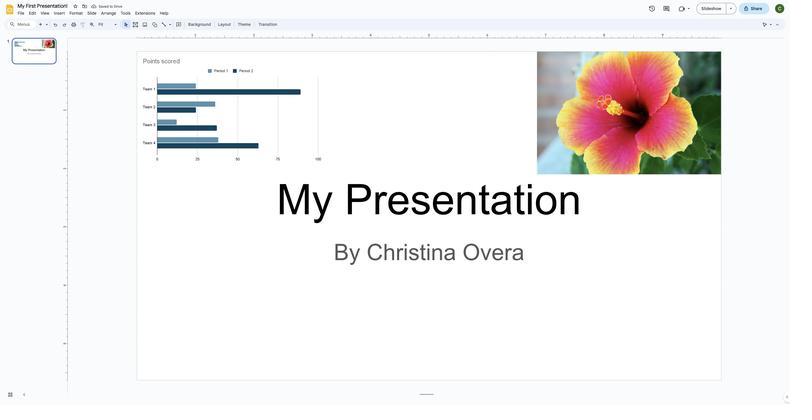 Task type: vqa. For each thing, say whether or not it's contained in the screenshot.
'to'
yes



Task type: describe. For each thing, give the bounding box(es) containing it.
menu bar inside 'menu bar' banner
[[15, 7, 171, 17]]

transition button
[[256, 20, 280, 29]]

mode and view toolbar
[[760, 19, 782, 30]]

main toolbar
[[36, 20, 280, 29]]

Zoom field
[[97, 20, 119, 29]]

tools menu item
[[118, 10, 133, 17]]

view
[[41, 11, 49, 16]]

navigation inside application
[[0, 32, 63, 405]]

drive
[[114, 4, 122, 8]]

saved to drive button
[[90, 2, 124, 10]]

background button
[[186, 20, 214, 29]]

transition
[[259, 22, 277, 27]]

Star checkbox
[[71, 2, 79, 10]]

new slide with layout image
[[44, 21, 48, 23]]

insert
[[54, 11, 65, 16]]

slide menu item
[[85, 10, 99, 17]]

format menu item
[[67, 10, 85, 17]]

share button
[[739, 3, 770, 14]]

start slideshow (⌘+enter) image
[[730, 8, 732, 9]]

saved
[[99, 4, 109, 8]]

to
[[110, 4, 113, 8]]

layout
[[218, 22, 231, 27]]

insert image image
[[142, 20, 148, 28]]

background
[[188, 22, 211, 27]]

edit
[[29, 11, 36, 16]]

Zoom text field
[[98, 20, 114, 28]]

saved to drive
[[99, 4, 122, 8]]



Task type: locate. For each thing, give the bounding box(es) containing it.
file
[[18, 11, 24, 16]]

layout button
[[216, 20, 233, 29]]

view menu item
[[38, 10, 52, 17]]

insert menu item
[[52, 10, 67, 17]]

help
[[160, 11, 168, 16]]

slideshow
[[702, 6, 722, 11]]

application containing slideshow
[[0, 0, 790, 405]]

theme button
[[235, 20, 253, 29]]

share
[[751, 6, 762, 11]]

Rename text field
[[15, 2, 71, 9]]

slideshow button
[[697, 3, 726, 14]]

shape image
[[151, 20, 158, 28]]

menu bar
[[15, 7, 171, 17]]

edit menu item
[[27, 10, 38, 17]]

menu bar banner
[[0, 0, 790, 405]]

menu bar containing file
[[15, 7, 171, 17]]

format
[[69, 11, 83, 16]]

help menu item
[[158, 10, 171, 17]]

arrange menu item
[[99, 10, 118, 17]]

tools
[[121, 11, 131, 16]]

arrange
[[101, 11, 116, 16]]

Menus field
[[7, 20, 36, 28]]

navigation
[[0, 32, 63, 405]]

extensions menu item
[[133, 10, 158, 17]]

select line image
[[168, 21, 171, 23]]

slide
[[87, 11, 97, 16]]

theme
[[238, 22, 251, 27]]

extensions
[[135, 11, 155, 16]]

application
[[0, 0, 790, 405]]

file menu item
[[15, 10, 27, 17]]



